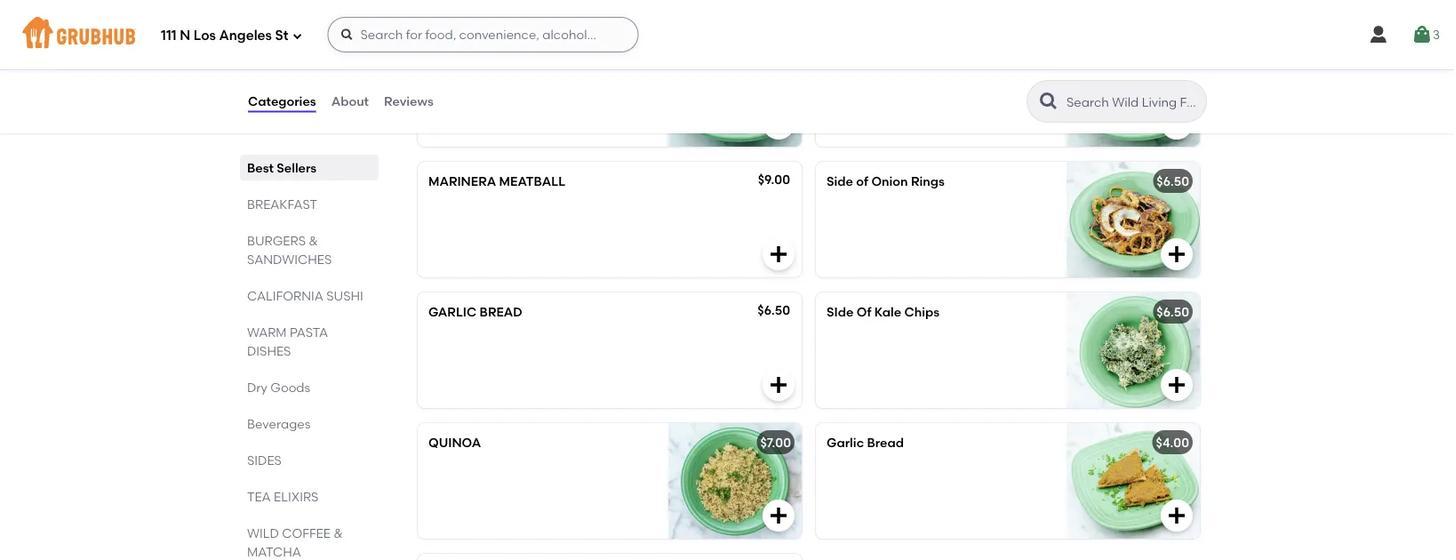 Task type: vqa. For each thing, say whether or not it's contained in the screenshot.
the Quantity
no



Task type: locate. For each thing, give the bounding box(es) containing it.
svg image inside 3 button
[[1412, 24, 1433, 45]]

side
[[827, 305, 854, 320]]

Search for food, convenience, alcohol... search field
[[328, 17, 639, 52]]

california
[[247, 288, 324, 303]]

side
[[827, 174, 854, 189]]

0 vertical spatial svg image
[[768, 113, 790, 135]]

marinera meatball
[[429, 174, 566, 189]]

$6.50
[[1157, 174, 1190, 189], [758, 303, 790, 318], [1157, 305, 1190, 320]]

beverages tab
[[247, 414, 372, 433]]

$4.00
[[1156, 436, 1190, 451]]

side of kale chips image
[[1067, 293, 1200, 408]]

1 vertical spatial &
[[334, 526, 343, 541]]

rings
[[911, 174, 945, 189]]

1 horizontal spatial &
[[334, 526, 343, 541]]

los
[[194, 28, 216, 44]]

breakfast
[[247, 197, 317, 212]]

3 button
[[1412, 19, 1440, 51]]

chips
[[905, 305, 940, 320]]

& right the coffee
[[334, 526, 343, 541]]

burgers & sandwiches
[[247, 233, 332, 267]]

best
[[247, 160, 274, 175]]

dry goods tab
[[247, 378, 372, 397]]

0 vertical spatial &
[[309, 233, 318, 248]]

best sellers
[[247, 160, 317, 175]]

of
[[857, 174, 869, 189]]

111
[[161, 28, 177, 44]]

& inside burgers & sandwiches
[[309, 233, 318, 248]]

0 horizontal spatial &
[[309, 233, 318, 248]]

side of onion rings image
[[1067, 162, 1200, 278]]

garlic
[[827, 436, 864, 451]]

about button
[[330, 69, 370, 133]]

1 vertical spatial svg image
[[768, 505, 790, 527]]

categories button
[[247, 69, 317, 133]]

dry goods
[[247, 380, 310, 395]]

pow mein image
[[1067, 31, 1200, 147]]

vegetables
[[503, 43, 583, 59]]

svg image up $9.00
[[768, 113, 790, 135]]

garlic
[[429, 305, 477, 320]]

beverages
[[247, 416, 311, 431]]

pasta
[[290, 325, 328, 340]]

quinoa image
[[669, 424, 802, 539]]

bread
[[867, 436, 904, 451]]

$9.00
[[758, 172, 790, 187]]

wild coffee & matcha
[[247, 526, 343, 559]]

svg image
[[768, 113, 790, 135], [768, 505, 790, 527]]

kale
[[875, 305, 902, 320]]

svg image
[[1368, 24, 1390, 45], [1412, 24, 1433, 45], [340, 28, 354, 42], [292, 31, 303, 41], [1167, 113, 1188, 135], [768, 244, 790, 265], [1167, 244, 1188, 265], [768, 375, 790, 396], [1167, 375, 1188, 396], [1167, 505, 1188, 527]]

garlic bread
[[429, 305, 523, 320]]

"roasted" vegetables image
[[669, 31, 802, 147]]

svg image down $7.00
[[768, 505, 790, 527]]

coffee
[[282, 526, 331, 541]]

garlic bread
[[827, 436, 904, 451]]

california sushi tab
[[247, 286, 372, 305]]

2 svg image from the top
[[768, 505, 790, 527]]

elixirs
[[274, 489, 319, 504]]

garlic bread image
[[1067, 424, 1200, 539]]

warm
[[247, 325, 287, 340]]

& up sandwiches
[[309, 233, 318, 248]]

1 svg image from the top
[[768, 113, 790, 135]]

reviews button
[[383, 69, 435, 133]]

svg image for the quinoa image
[[768, 505, 790, 527]]

warm pasta dishes tab
[[247, 323, 372, 360]]

meatball
[[499, 174, 566, 189]]

&
[[309, 233, 318, 248], [334, 526, 343, 541]]

$6.50 for side of kale chips
[[1157, 305, 1190, 320]]

dishes
[[247, 343, 291, 358]]



Task type: describe. For each thing, give the bounding box(es) containing it.
dry
[[247, 380, 268, 395]]

quinoa
[[429, 436, 481, 451]]

"roasted" vegetables
[[429, 43, 583, 59]]

111 n los angeles st
[[161, 28, 289, 44]]

categories
[[248, 94, 316, 109]]

california sushi
[[247, 288, 364, 303]]

best sellers tab
[[247, 158, 372, 177]]

burgers
[[247, 233, 306, 248]]

search icon image
[[1039, 91, 1060, 112]]

main navigation navigation
[[0, 0, 1455, 69]]

$7.00
[[761, 436, 791, 451]]

st
[[275, 28, 289, 44]]

sushi
[[327, 288, 364, 303]]

sellers
[[277, 160, 317, 175]]

tea elixirs tab
[[247, 487, 372, 506]]

warm pasta dishes
[[247, 325, 328, 358]]

breakfast tab
[[247, 195, 372, 213]]

matcha
[[247, 544, 301, 559]]

angeles
[[219, 28, 272, 44]]

sandwiches
[[247, 252, 332, 267]]

wild
[[247, 526, 279, 541]]

reviews
[[384, 94, 434, 109]]

svg image for '"roasted" vegetables' image
[[768, 113, 790, 135]]

3
[[1433, 27, 1440, 42]]

burgers & sandwiches tab
[[247, 231, 372, 269]]

side of kale chips
[[827, 305, 940, 320]]

marinera
[[429, 174, 496, 189]]

sides tab
[[247, 451, 372, 469]]

sides
[[247, 453, 282, 468]]

"roasted" vegetables button
[[418, 31, 802, 147]]

"roasted"
[[429, 43, 500, 59]]

Search Wild Living Foods search field
[[1065, 93, 1201, 110]]

tea
[[247, 489, 271, 504]]

side of onion rings
[[827, 174, 945, 189]]

bread
[[480, 305, 523, 320]]

goods
[[271, 380, 310, 395]]

n
[[180, 28, 190, 44]]

& inside the wild coffee & matcha
[[334, 526, 343, 541]]

tea elixirs
[[247, 489, 319, 504]]

onion
[[872, 174, 908, 189]]

$6.50 for side of onion rings
[[1157, 174, 1190, 189]]

wild coffee & matcha tab
[[247, 524, 372, 560]]

of
[[857, 305, 872, 320]]

about
[[331, 94, 369, 109]]



